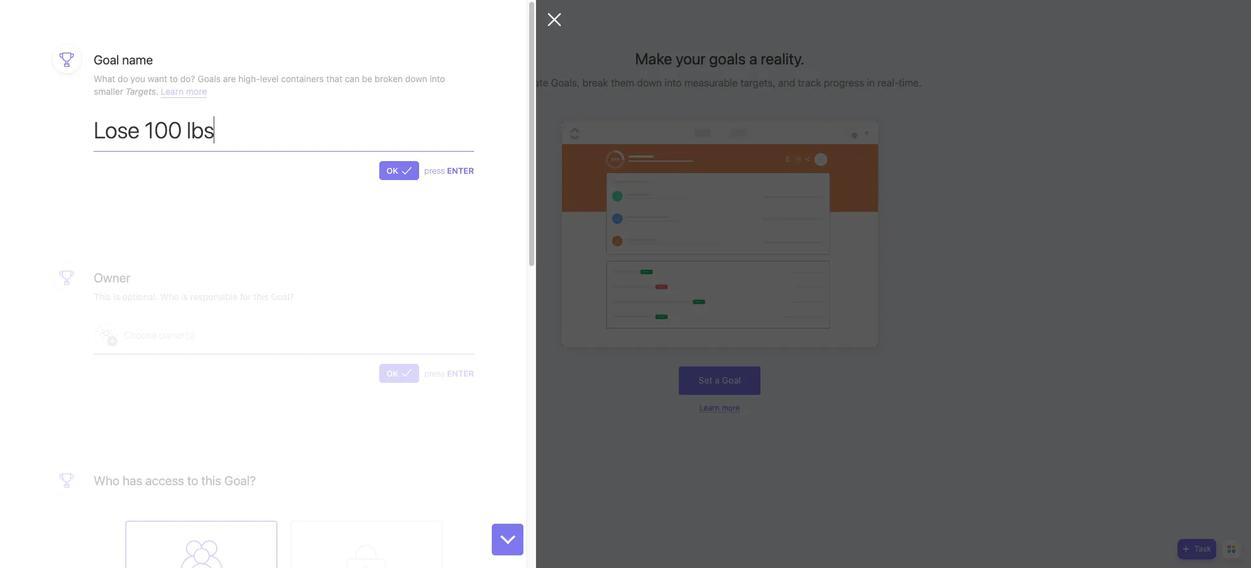 Task type: locate. For each thing, give the bounding box(es) containing it.
0 vertical spatial ok
[[387, 166, 399, 176]]

1 vertical spatial ok button
[[380, 364, 420, 383]]

None text field
[[94, 117, 474, 151]]

0 vertical spatial enter
[[447, 166, 474, 176]]

into right broken
[[430, 73, 445, 84]]

0 horizontal spatial goal
[[94, 53, 119, 67]]

0 horizontal spatial to
[[170, 73, 178, 84]]

upgrade
[[127, 547, 158, 557]]

0 horizontal spatial into
[[430, 73, 445, 84]]

can
[[345, 73, 360, 84]]

down down make
[[637, 77, 662, 89]]

learn more link down do?
[[161, 86, 207, 98]]

home
[[32, 66, 54, 76]]

who
[[94, 474, 120, 488]]

has
[[123, 474, 142, 488]]

progress
[[824, 77, 865, 89]]

this
[[201, 474, 221, 488]]

more down set a goal
[[722, 403, 740, 413]]

are
[[223, 73, 236, 84]]

track
[[799, 77, 822, 89]]

press
[[425, 166, 445, 176], [425, 369, 445, 379]]

1 vertical spatial more
[[722, 403, 740, 413]]

goal right set
[[723, 375, 742, 386]]

learn down set
[[700, 403, 720, 413]]

1 horizontal spatial learn
[[700, 403, 720, 413]]

1 horizontal spatial into
[[665, 77, 682, 89]]

measurable
[[685, 77, 738, 89]]

0 vertical spatial to
[[170, 73, 178, 84]]

more down do?
[[186, 86, 207, 97]]

into down "your"
[[665, 77, 682, 89]]

to inside what do you want to do? goals are high-level containers that can be broken down into smaller
[[170, 73, 178, 84]]

2 press enter from the top
[[425, 369, 474, 379]]

0 horizontal spatial down
[[405, 73, 428, 84]]

learn more link down set a goal
[[700, 403, 740, 413]]

time.
[[899, 77, 922, 89]]

a up targets,
[[750, 49, 758, 68]]

1 vertical spatial goal
[[723, 375, 742, 386]]

goals,
[[551, 77, 580, 89]]

goals
[[710, 49, 746, 68]]

real-
[[878, 77, 899, 89]]

1 horizontal spatial goal
[[723, 375, 742, 386]]

sidebar navigation
[[0, 0, 191, 569]]

into inside what do you want to do? goals are high-level containers that can be broken down into smaller
[[430, 73, 445, 84]]

enter
[[447, 166, 474, 176], [447, 369, 474, 379]]

more
[[186, 86, 207, 97], [722, 403, 740, 413]]

upgrade link
[[56, 543, 163, 561], [107, 543, 163, 561]]

0 horizontal spatial learn
[[161, 86, 184, 97]]

1 vertical spatial ok
[[387, 369, 399, 379]]

break
[[583, 77, 609, 89]]

down right broken
[[405, 73, 428, 84]]

1 vertical spatial learn
[[700, 403, 720, 413]]

to
[[170, 73, 178, 84], [187, 474, 198, 488]]

down
[[405, 73, 428, 84], [637, 77, 662, 89]]

dialog
[[0, 0, 562, 569]]

0 horizontal spatial a
[[715, 375, 720, 386]]

1 vertical spatial enter
[[447, 369, 474, 379]]

ok button
[[380, 161, 420, 180], [380, 364, 420, 383]]

that
[[327, 73, 343, 84]]

2 enter from the top
[[447, 369, 474, 379]]

1 enter from the top
[[447, 166, 474, 176]]

0 vertical spatial ok button
[[380, 161, 420, 180]]

1 ok from the top
[[387, 166, 399, 176]]

want
[[148, 73, 167, 84]]

1 vertical spatial press enter
[[425, 369, 474, 379]]

you
[[131, 73, 145, 84]]

ok
[[387, 166, 399, 176], [387, 369, 399, 379]]

learn right .
[[161, 86, 184, 97]]

1 horizontal spatial a
[[750, 49, 758, 68]]

goal?
[[224, 474, 256, 488]]

into
[[430, 73, 445, 84], [665, 77, 682, 89]]

1 vertical spatial learn more link
[[700, 403, 740, 413]]

containers
[[281, 73, 324, 84]]

and
[[779, 77, 796, 89]]

0 vertical spatial goal
[[94, 53, 119, 67]]

goal
[[94, 53, 119, 67], [723, 375, 742, 386]]

0 vertical spatial a
[[750, 49, 758, 68]]

a
[[750, 49, 758, 68], [715, 375, 720, 386]]

2 ok button from the top
[[380, 364, 420, 383]]

0 vertical spatial more
[[186, 86, 207, 97]]

1 vertical spatial press
[[425, 369, 445, 379]]

learn inside dialog
[[161, 86, 184, 97]]

learn more link
[[161, 86, 207, 98], [700, 403, 740, 413]]

0 horizontal spatial learn more link
[[161, 86, 207, 98]]

reality.
[[761, 49, 805, 68]]

0 vertical spatial learn
[[161, 86, 184, 97]]

1 horizontal spatial to
[[187, 474, 198, 488]]

learn
[[161, 86, 184, 97], [700, 403, 720, 413]]

0 vertical spatial press enter
[[425, 166, 474, 176]]

0 vertical spatial press
[[425, 166, 445, 176]]

1 press enter from the top
[[425, 166, 474, 176]]

to left 'this'
[[187, 474, 198, 488]]

them
[[611, 77, 635, 89]]

goal up what
[[94, 53, 119, 67]]

targets
[[126, 86, 156, 97]]

access
[[145, 474, 184, 488]]

to left do?
[[170, 73, 178, 84]]

owner(s)
[[159, 329, 196, 341]]

press enter
[[425, 166, 474, 176], [425, 369, 474, 379]]

a right set
[[715, 375, 720, 386]]

1 vertical spatial a
[[715, 375, 720, 386]]



Task type: vqa. For each thing, say whether or not it's contained in the screenshot.
bottommost 'press'
yes



Task type: describe. For each thing, give the bounding box(es) containing it.
goals
[[198, 73, 221, 84]]

.
[[156, 86, 159, 97]]

dialog containing goal name
[[0, 0, 562, 569]]

make
[[636, 49, 673, 68]]

goal name
[[94, 53, 153, 67]]

1 ok button from the top
[[380, 161, 420, 180]]

1 press from the top
[[425, 166, 445, 176]]

do
[[118, 73, 128, 84]]

owner
[[94, 271, 131, 285]]

1 upgrade link from the left
[[56, 543, 163, 561]]

1 horizontal spatial more
[[722, 403, 740, 413]]

0 horizontal spatial more
[[186, 86, 207, 97]]

1 horizontal spatial down
[[637, 77, 662, 89]]

goal inside dialog
[[94, 53, 119, 67]]

learn more
[[700, 403, 740, 413]]

do?
[[180, 73, 195, 84]]

enter for 1st "ok" button from the bottom of the dialog containing goal name
[[447, 369, 474, 379]]

targets,
[[741, 77, 776, 89]]

create
[[518, 77, 549, 89]]

what
[[94, 73, 115, 84]]

home link
[[0, 61, 191, 82]]

targets . learn more
[[126, 86, 207, 97]]

1 vertical spatial to
[[187, 474, 198, 488]]

your
[[676, 49, 706, 68]]

1 horizontal spatial learn more link
[[700, 403, 740, 413]]

set a goal
[[699, 375, 742, 386]]

level
[[260, 73, 279, 84]]

choose owner(s)
[[124, 329, 196, 341]]

0 vertical spatial learn more link
[[161, 86, 207, 98]]

in
[[868, 77, 876, 89]]

set
[[699, 375, 713, 386]]

what do you want to do? goals are high-level containers that can be broken down into smaller
[[94, 73, 445, 97]]

2 ok from the top
[[387, 369, 399, 379]]

task
[[1195, 545, 1212, 554]]

enter for 1st "ok" button from the top
[[447, 166, 474, 176]]

be
[[362, 73, 372, 84]]

name
[[122, 53, 153, 67]]

2 press from the top
[[425, 369, 445, 379]]

none text field inside dialog
[[94, 117, 474, 151]]

high-
[[238, 73, 260, 84]]

create goals, break them down into measurable targets, and track progress in real-time.
[[518, 77, 922, 89]]

down inside what do you want to do? goals are high-level containers that can be broken down into smaller
[[405, 73, 428, 84]]

choose
[[124, 329, 157, 341]]

smaller
[[94, 86, 123, 97]]

2 upgrade link from the left
[[107, 543, 163, 561]]

broken
[[375, 73, 403, 84]]

who has access to this goal?
[[94, 474, 256, 488]]

make your goals a reality.
[[636, 49, 805, 68]]



